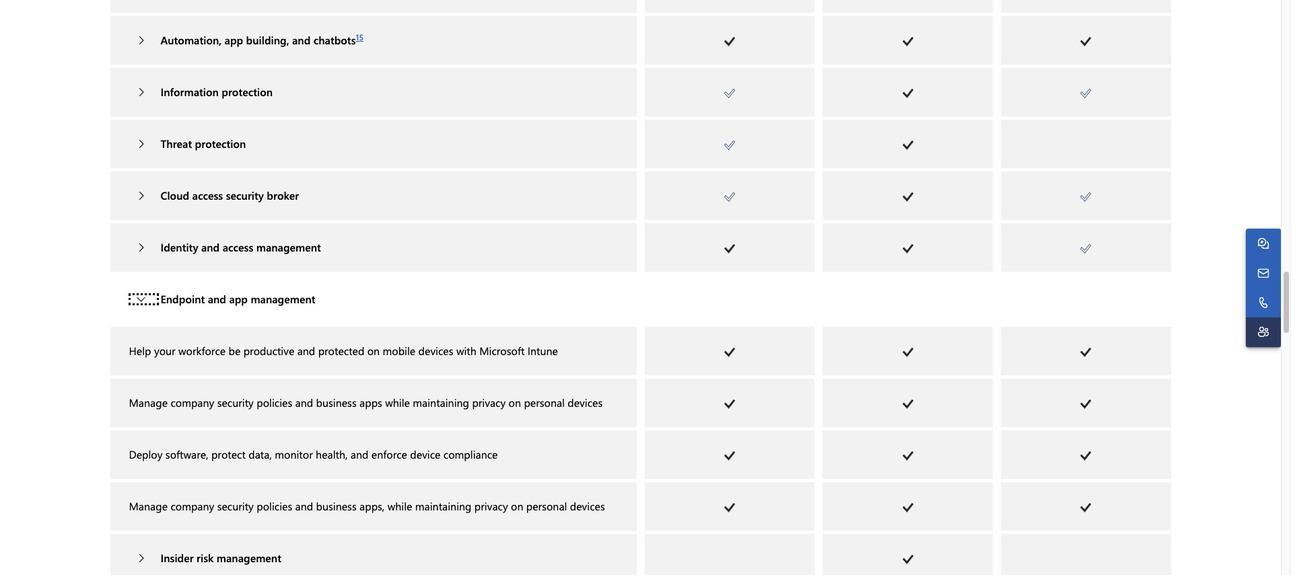 Task type: describe. For each thing, give the bounding box(es) containing it.
enforce
[[372, 447, 407, 462]]

security for manage company security policies and business apps while maintaining privacy on personal devices
[[217, 396, 254, 410]]

15
[[356, 31, 364, 42]]

policies for apps,
[[257, 499, 292, 513]]

broker
[[267, 188, 299, 202]]

risk
[[197, 551, 214, 565]]

1 vertical spatial app
[[229, 292, 248, 306]]

management for identity and access management
[[256, 240, 321, 254]]

and right the 'health,'
[[351, 447, 369, 462]]

devices for manage company security policies and business apps while maintaining privacy on personal devices
[[568, 396, 603, 410]]

company for manage company security policies and business apps while maintaining privacy on personal devices
[[171, 396, 214, 410]]

business for apps
[[316, 396, 357, 410]]

maintaining for apps
[[413, 396, 469, 410]]

information protection
[[161, 85, 273, 99]]

policies for apps
[[257, 396, 292, 410]]

15 link
[[356, 31, 364, 42]]

cloud access security broker
[[161, 188, 299, 202]]

devices for manage company security policies and business apps, while maintaining privacy on personal devices
[[570, 499, 605, 513]]

productive
[[244, 344, 294, 358]]

security for cloud access security broker
[[226, 188, 264, 202]]

mobile
[[383, 344, 416, 358]]

information
[[161, 85, 219, 99]]

intune
[[528, 344, 558, 358]]

business for apps,
[[316, 499, 357, 513]]

on for apps
[[509, 396, 521, 410]]

0 vertical spatial access
[[192, 188, 223, 202]]

be
[[229, 344, 241, 358]]

protection for threat protection
[[195, 136, 246, 151]]

privacy for apps,
[[475, 499, 508, 513]]

and down deploy software, protect data, monitor health, and enforce device compliance
[[295, 499, 313, 513]]

endpoint and app management
[[161, 292, 315, 306]]

deploy
[[129, 447, 163, 462]]

automation, app building, and chatbots 15
[[161, 31, 364, 47]]

personal for manage company security policies and business apps, while maintaining privacy on personal devices
[[526, 499, 567, 513]]

and right identity
[[201, 240, 220, 254]]

software,
[[166, 447, 208, 462]]

security for manage company security policies and business apps, while maintaining privacy on personal devices
[[217, 499, 254, 513]]

personal for manage company security policies and business apps while maintaining privacy on personal devices
[[524, 396, 565, 410]]

chatbots
[[314, 33, 356, 47]]

monitor
[[275, 447, 313, 462]]

endpoint
[[161, 292, 205, 306]]

deploy software, protect data, monitor health, and enforce device compliance
[[129, 447, 498, 462]]

and up deploy software, protect data, monitor health, and enforce device compliance
[[295, 396, 313, 410]]

and right endpoint
[[208, 292, 226, 306]]

0 vertical spatial on
[[367, 344, 380, 358]]

identity and access management
[[161, 240, 321, 254]]

building,
[[246, 33, 289, 47]]

threat protection
[[161, 136, 246, 151]]

manage for manage company security policies and business apps, while maintaining privacy on personal devices
[[129, 499, 168, 513]]

app inside automation, app building, and chatbots 15
[[225, 33, 243, 47]]

health,
[[316, 447, 348, 462]]

and inside automation, app building, and chatbots 15
[[292, 33, 311, 47]]



Task type: vqa. For each thing, say whether or not it's contained in the screenshot.
the middle devices
yes



Task type: locate. For each thing, give the bounding box(es) containing it.
management down the broker
[[256, 240, 321, 254]]

1 vertical spatial company
[[171, 499, 214, 513]]

management right risk
[[217, 551, 281, 565]]

and left protected
[[297, 344, 315, 358]]

help
[[129, 344, 151, 358]]

maintaining up device
[[413, 396, 469, 410]]

0 vertical spatial policies
[[257, 396, 292, 410]]

1 vertical spatial personal
[[526, 499, 567, 513]]

apps,
[[360, 499, 385, 513]]

1 vertical spatial policies
[[257, 499, 292, 513]]

insider
[[161, 551, 194, 565]]

0 vertical spatial protection
[[222, 85, 273, 99]]

1 business from the top
[[316, 396, 357, 410]]

0 vertical spatial company
[[171, 396, 214, 410]]

data,
[[249, 447, 272, 462]]

security
[[226, 188, 264, 202], [217, 396, 254, 410], [217, 499, 254, 513]]

2 vertical spatial on
[[511, 499, 523, 513]]

1 vertical spatial access
[[223, 240, 253, 254]]

while for apps
[[385, 396, 410, 410]]

compliance
[[444, 447, 498, 462]]

protect
[[211, 447, 246, 462]]

1 vertical spatial privacy
[[475, 499, 508, 513]]

app
[[225, 33, 243, 47], [229, 292, 248, 306]]

insider risk management
[[161, 551, 281, 565]]

1 manage from the top
[[129, 396, 168, 410]]

this feature is included image
[[902, 37, 913, 46], [1081, 244, 1091, 254], [902, 348, 913, 357], [1081, 348, 1091, 357], [724, 400, 735, 409], [1081, 400, 1091, 409], [902, 452, 913, 461], [724, 503, 735, 513], [902, 555, 913, 565]]

1 company from the top
[[171, 396, 214, 410]]

app down identity and access management
[[229, 292, 248, 306]]

your
[[154, 344, 175, 358]]

manage
[[129, 396, 168, 410], [129, 499, 168, 513]]

automation,
[[161, 33, 222, 47]]

device
[[410, 447, 441, 462]]

0 vertical spatial personal
[[524, 396, 565, 410]]

protection down automation, app building, and chatbots 15
[[222, 85, 273, 99]]

manage company security policies and business apps, while maintaining privacy on personal devices
[[129, 499, 605, 513]]

2 business from the top
[[316, 499, 357, 513]]

with
[[456, 344, 476, 358]]

0 vertical spatial app
[[225, 33, 243, 47]]

maintaining down device
[[415, 499, 472, 513]]

1 vertical spatial maintaining
[[415, 499, 472, 513]]

management for endpoint and app management
[[251, 292, 315, 306]]

access right cloud
[[192, 188, 223, 202]]

access up the endpoint and app management
[[223, 240, 253, 254]]

1 vertical spatial management
[[251, 292, 315, 306]]

1 vertical spatial devices
[[568, 396, 603, 410]]

maintaining for apps,
[[415, 499, 472, 513]]

cloud
[[161, 188, 189, 202]]

while for apps,
[[388, 499, 412, 513]]

privacy for apps
[[472, 396, 506, 410]]

and left chatbots
[[292, 33, 311, 47]]

while
[[385, 396, 410, 410], [388, 499, 412, 513]]

1 vertical spatial security
[[217, 396, 254, 410]]

management up productive
[[251, 292, 315, 306]]

on
[[367, 344, 380, 358], [509, 396, 521, 410], [511, 499, 523, 513]]

manage up deploy
[[129, 396, 168, 410]]

policies
[[257, 396, 292, 410], [257, 499, 292, 513]]

protected
[[318, 344, 364, 358]]

threat
[[161, 136, 192, 151]]

manage company security policies and business apps while maintaining privacy on personal devices
[[129, 396, 603, 410]]

policies down productive
[[257, 396, 292, 410]]

2 vertical spatial devices
[[570, 499, 605, 513]]

1 vertical spatial on
[[509, 396, 521, 410]]

company down software,
[[171, 499, 214, 513]]

identity
[[161, 240, 198, 254]]

company
[[171, 396, 214, 410], [171, 499, 214, 513]]

0 vertical spatial management
[[256, 240, 321, 254]]

company for manage company security policies and business apps, while maintaining privacy on personal devices
[[171, 499, 214, 513]]

protection
[[222, 85, 273, 99], [195, 136, 246, 151]]

0 vertical spatial business
[[316, 396, 357, 410]]

and
[[292, 33, 311, 47], [201, 240, 220, 254], [208, 292, 226, 306], [297, 344, 315, 358], [295, 396, 313, 410], [351, 447, 369, 462], [295, 499, 313, 513]]

access
[[192, 188, 223, 202], [223, 240, 253, 254]]

0 vertical spatial devices
[[418, 344, 453, 358]]

while right apps
[[385, 396, 410, 410]]

company up software,
[[171, 396, 214, 410]]

business left 'apps,'
[[316, 499, 357, 513]]

security down protect
[[217, 499, 254, 513]]

security left the broker
[[226, 188, 264, 202]]

2 policies from the top
[[257, 499, 292, 513]]

1 vertical spatial business
[[316, 499, 357, 513]]

manage for manage company security policies and business apps while maintaining privacy on personal devices
[[129, 396, 168, 410]]

0 vertical spatial manage
[[129, 396, 168, 410]]

1 policies from the top
[[257, 396, 292, 410]]

while right 'apps,'
[[388, 499, 412, 513]]

privacy down microsoft
[[472, 396, 506, 410]]

1 vertical spatial manage
[[129, 499, 168, 513]]

apps
[[360, 396, 382, 410]]

workforce
[[178, 344, 226, 358]]

maintaining
[[413, 396, 469, 410], [415, 499, 472, 513]]

microsoft
[[479, 344, 525, 358]]

help your workforce be productive and protected on mobile devices with microsoft intune
[[129, 344, 558, 358]]

management
[[256, 240, 321, 254], [251, 292, 315, 306], [217, 551, 281, 565]]

personal
[[524, 396, 565, 410], [526, 499, 567, 513]]

2 vertical spatial management
[[217, 551, 281, 565]]

0 vertical spatial while
[[385, 396, 410, 410]]

0 vertical spatial security
[[226, 188, 264, 202]]

2 manage from the top
[[129, 499, 168, 513]]

business
[[316, 396, 357, 410], [316, 499, 357, 513]]

privacy down compliance
[[475, 499, 508, 513]]

0 vertical spatial maintaining
[[413, 396, 469, 410]]

manage down deploy
[[129, 499, 168, 513]]

1 vertical spatial protection
[[195, 136, 246, 151]]

protection right threat
[[195, 136, 246, 151]]

security down be
[[217, 396, 254, 410]]

2 vertical spatial security
[[217, 499, 254, 513]]

protection for information protection
[[222, 85, 273, 99]]

2 company from the top
[[171, 499, 214, 513]]

0 vertical spatial privacy
[[472, 396, 506, 410]]

policies down data,
[[257, 499, 292, 513]]

devices
[[418, 344, 453, 358], [568, 396, 603, 410], [570, 499, 605, 513]]

business left apps
[[316, 396, 357, 410]]

on for apps,
[[511, 499, 523, 513]]

1 vertical spatial while
[[388, 499, 412, 513]]

this feature is included image
[[724, 37, 735, 46], [1081, 37, 1091, 46], [724, 89, 735, 98], [1081, 89, 1091, 98], [902, 89, 913, 98], [724, 140, 735, 150], [902, 140, 913, 150], [724, 192, 735, 202], [1081, 192, 1091, 202], [902, 192, 913, 202], [724, 244, 735, 254], [902, 244, 913, 254], [724, 348, 735, 357], [902, 400, 913, 409], [724, 452, 735, 461], [1081, 452, 1091, 461], [902, 503, 913, 513], [1081, 503, 1091, 513]]

app left building,
[[225, 33, 243, 47]]

privacy
[[472, 396, 506, 410], [475, 499, 508, 513]]



